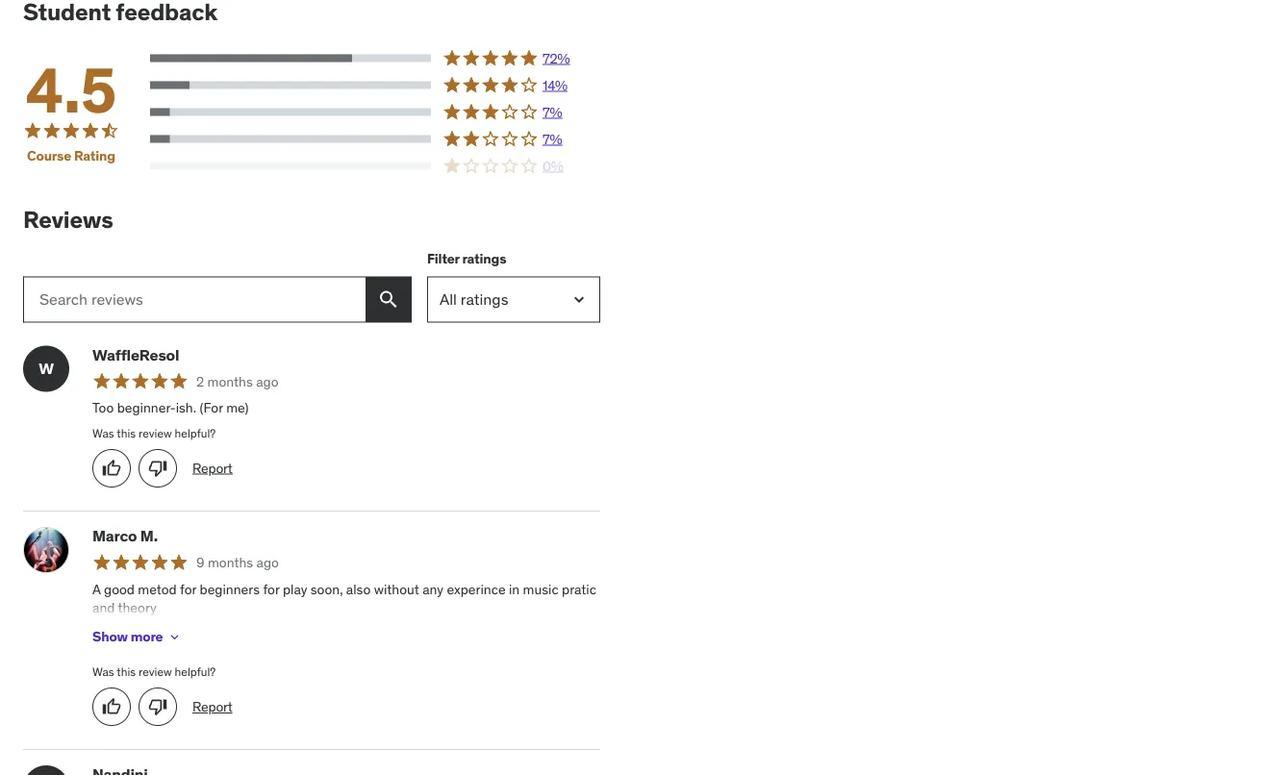 Task type: vqa. For each thing, say whether or not it's contained in the screenshot.
behind"
no



Task type: describe. For each thing, give the bounding box(es) containing it.
a
[[92, 581, 101, 598]]

was this review helpful? for waffleresol
[[92, 426, 216, 441]]

this for marco m.
[[117, 665, 136, 680]]

2 months ago
[[196, 373, 279, 390]]

course
[[27, 147, 71, 165]]

was for marco m.
[[92, 665, 114, 680]]

review for marco m.
[[139, 665, 172, 680]]

also
[[346, 581, 371, 598]]

mark as helpful image
[[102, 698, 121, 717]]

report button for marco m.
[[193, 698, 233, 717]]

beginner-
[[117, 400, 176, 417]]

xsmall image
[[167, 630, 182, 645]]

mark as unhelpful image
[[148, 459, 167, 478]]

7% for 2nd 7% button from the top of the page
[[543, 130, 562, 148]]

2 for from the left
[[263, 581, 280, 598]]

pratic
[[562, 581, 597, 598]]

0%
[[543, 157, 564, 174]]

review for waffleresol
[[139, 426, 172, 441]]

was this review helpful? for marco m.
[[92, 665, 216, 680]]

more
[[131, 628, 163, 646]]

music
[[523, 581, 559, 598]]

72%
[[543, 49, 570, 67]]

experince
[[447, 581, 506, 598]]

metod
[[138, 581, 177, 598]]

good
[[104, 581, 135, 598]]

submit search image
[[377, 288, 400, 311]]

soon,
[[311, 581, 343, 598]]

2
[[196, 373, 204, 390]]

this for waffleresol
[[117, 426, 136, 441]]

mark as unhelpful image
[[148, 698, 167, 717]]

14%
[[543, 76, 568, 94]]

9
[[196, 554, 205, 572]]



Task type: locate. For each thing, give the bounding box(es) containing it.
7% up 0%
[[543, 130, 562, 148]]

1 vertical spatial months
[[208, 554, 253, 572]]

2 was from the top
[[92, 665, 114, 680]]

report button right mark as unhelpful icon at the bottom of page
[[193, 459, 233, 478]]

0 horizontal spatial for
[[180, 581, 197, 598]]

waffleresol
[[92, 345, 179, 365]]

1 vertical spatial this
[[117, 665, 136, 680]]

1 was this review helpful? from the top
[[92, 426, 216, 441]]

this down show more
[[117, 665, 136, 680]]

months
[[207, 373, 253, 390], [208, 554, 253, 572]]

in
[[509, 581, 520, 598]]

1 review from the top
[[139, 426, 172, 441]]

0 vertical spatial months
[[207, 373, 253, 390]]

2 report button from the top
[[193, 698, 233, 717]]

7% button down 14% button
[[150, 103, 601, 122]]

helpful? for waffleresol
[[175, 426, 216, 441]]

(for
[[200, 400, 223, 417]]

helpful? down "ish."
[[175, 426, 216, 441]]

ish.
[[176, 400, 196, 417]]

mark as helpful image
[[102, 459, 121, 478]]

beginners
[[200, 581, 260, 598]]

was down show
[[92, 665, 114, 680]]

1 was from the top
[[92, 426, 114, 441]]

me)
[[226, 400, 249, 417]]

report button for waffleresol
[[193, 459, 233, 478]]

months up me)
[[207, 373, 253, 390]]

1 vertical spatial ago
[[257, 554, 279, 572]]

filter
[[427, 250, 460, 268]]

was this review helpful?
[[92, 426, 216, 441], [92, 665, 216, 680]]

0 vertical spatial was
[[92, 426, 114, 441]]

Search reviews text field
[[23, 277, 366, 323]]

1 7% button from the top
[[150, 103, 601, 122]]

1 ago from the top
[[256, 373, 279, 390]]

report button
[[193, 459, 233, 478], [193, 698, 233, 717]]

1 helpful? from the top
[[175, 426, 216, 441]]

1 report button from the top
[[193, 459, 233, 478]]

was
[[92, 426, 114, 441], [92, 665, 114, 680]]

1 vertical spatial was
[[92, 665, 114, 680]]

2 was this review helpful? from the top
[[92, 665, 216, 680]]

reviews
[[23, 206, 113, 234]]

any
[[423, 581, 444, 598]]

2 ago from the top
[[257, 554, 279, 572]]

review down beginner- on the left of page
[[139, 426, 172, 441]]

2 7% from the top
[[543, 130, 562, 148]]

0 vertical spatial 7%
[[543, 103, 562, 121]]

4.5
[[26, 52, 117, 129]]

was this review helpful? up mark as unhelpful image at the bottom
[[92, 665, 216, 680]]

7% down 14%
[[543, 103, 562, 121]]

filter ratings
[[427, 250, 507, 268]]

for down 9
[[180, 581, 197, 598]]

0 vertical spatial this
[[117, 426, 136, 441]]

1 vertical spatial review
[[139, 665, 172, 680]]

2 months from the top
[[208, 554, 253, 572]]

this down beginner- on the left of page
[[117, 426, 136, 441]]

review
[[139, 426, 172, 441], [139, 665, 172, 680]]

report for marco m.
[[193, 699, 233, 716]]

w
[[39, 359, 54, 379]]

1 horizontal spatial for
[[263, 581, 280, 598]]

2 review from the top
[[139, 665, 172, 680]]

1 vertical spatial 7%
[[543, 130, 562, 148]]

helpful?
[[175, 426, 216, 441], [175, 665, 216, 680]]

2 7% button from the top
[[150, 130, 601, 149]]

0 vertical spatial report button
[[193, 459, 233, 478]]

0 vertical spatial 7% button
[[150, 103, 601, 122]]

helpful? for marco m.
[[175, 665, 216, 680]]

1 this from the top
[[117, 426, 136, 441]]

this
[[117, 426, 136, 441], [117, 665, 136, 680]]

7% for second 7% button from the bottom
[[543, 103, 562, 121]]

and
[[92, 600, 115, 617]]

too
[[92, 400, 114, 417]]

2 report from the top
[[193, 699, 233, 716]]

months for waffleresol
[[207, 373, 253, 390]]

helpful? down xsmall image
[[175, 665, 216, 680]]

1 report from the top
[[193, 460, 233, 477]]

1 vertical spatial report
[[193, 699, 233, 716]]

ago for waffleresol
[[256, 373, 279, 390]]

0 vertical spatial was this review helpful?
[[92, 426, 216, 441]]

too beginner-ish. (for me)
[[92, 400, 249, 417]]

7% button
[[150, 103, 601, 122], [150, 130, 601, 149]]

theory
[[118, 600, 157, 617]]

2 helpful? from the top
[[175, 665, 216, 680]]

m.
[[140, 526, 158, 546]]

for left play
[[263, 581, 280, 598]]

marco m.
[[92, 526, 158, 546]]

72% button
[[150, 49, 601, 68]]

was down too
[[92, 426, 114, 441]]

1 months from the top
[[207, 373, 253, 390]]

1 vertical spatial 7% button
[[150, 130, 601, 149]]

1 vertical spatial report button
[[193, 698, 233, 717]]

1 7% from the top
[[543, 103, 562, 121]]

was this review helpful? down beginner- on the left of page
[[92, 426, 216, 441]]

report button right mark as unhelpful image at the bottom
[[193, 698, 233, 717]]

0 vertical spatial review
[[139, 426, 172, 441]]

without
[[374, 581, 419, 598]]

0% button
[[150, 156, 601, 176]]

ago up beginners
[[257, 554, 279, 572]]

play
[[283, 581, 307, 598]]

0 vertical spatial ago
[[256, 373, 279, 390]]

report right mark as unhelpful icon at the bottom of page
[[193, 460, 233, 477]]

9 months ago
[[196, 554, 279, 572]]

months for marco m.
[[208, 554, 253, 572]]

months up beginners
[[208, 554, 253, 572]]

0 vertical spatial helpful?
[[175, 426, 216, 441]]

ago
[[256, 373, 279, 390], [257, 554, 279, 572]]

show more
[[92, 628, 163, 646]]

report right mark as unhelpful image at the bottom
[[193, 699, 233, 716]]

ago for marco m.
[[257, 554, 279, 572]]

1 for from the left
[[180, 581, 197, 598]]

7%
[[543, 103, 562, 121], [543, 130, 562, 148]]

for
[[180, 581, 197, 598], [263, 581, 280, 598]]

a good metod for beginners for play soon, also without any experince in music pratic and theory
[[92, 581, 597, 617]]

ago right 2
[[256, 373, 279, 390]]

ratings
[[462, 250, 507, 268]]

show
[[92, 628, 128, 646]]

1 vertical spatial was this review helpful?
[[92, 665, 216, 680]]

course rating
[[27, 147, 115, 165]]

marco
[[92, 526, 137, 546]]

report
[[193, 460, 233, 477], [193, 699, 233, 716]]

review up mark as unhelpful image at the bottom
[[139, 665, 172, 680]]

0 vertical spatial report
[[193, 460, 233, 477]]

2 this from the top
[[117, 665, 136, 680]]

1 vertical spatial helpful?
[[175, 665, 216, 680]]

report for waffleresol
[[193, 460, 233, 477]]

rating
[[74, 147, 115, 165]]

was for waffleresol
[[92, 426, 114, 441]]

show more button
[[92, 618, 182, 657]]

7% button up 0% button
[[150, 130, 601, 149]]

14% button
[[150, 76, 601, 95]]



